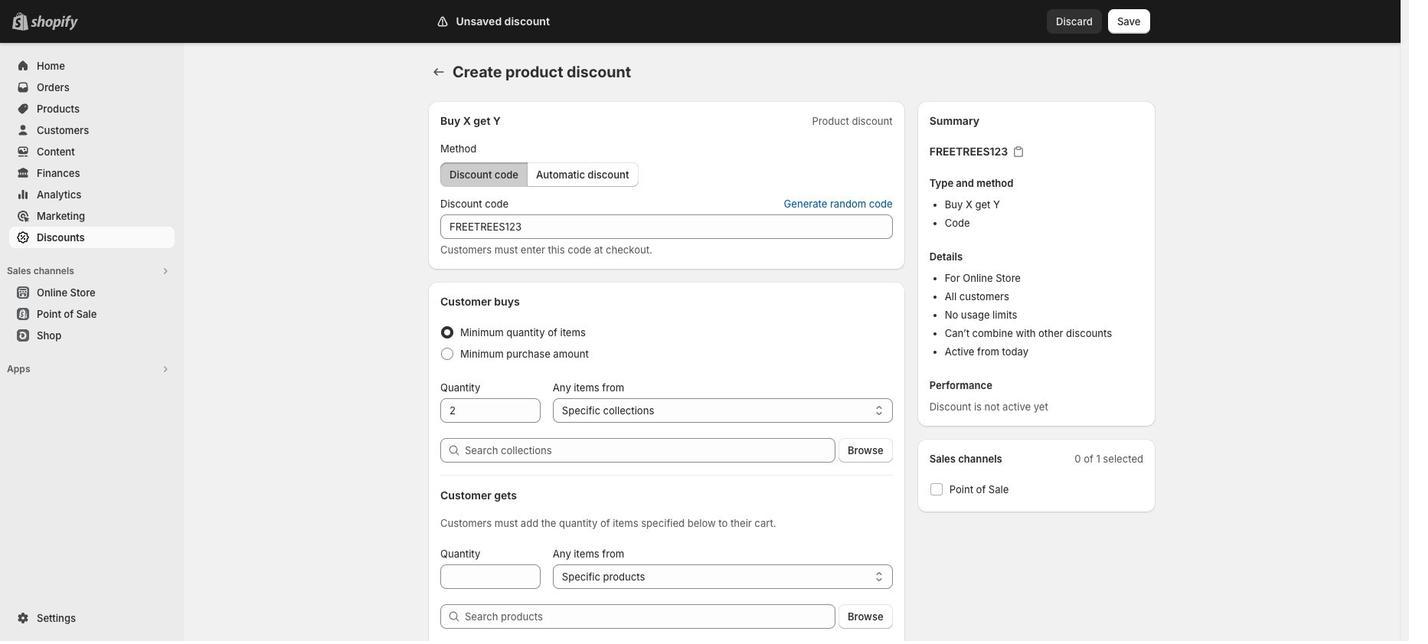 Task type: vqa. For each thing, say whether or not it's contained in the screenshot.
text box
yes



Task type: describe. For each thing, give the bounding box(es) containing it.
Search products text field
[[465, 605, 836, 629]]



Task type: locate. For each thing, give the bounding box(es) containing it.
shopify image
[[31, 15, 78, 31]]

None text field
[[441, 215, 893, 239], [441, 398, 541, 423], [441, 215, 893, 239], [441, 398, 541, 423]]

Search collections text field
[[465, 438, 836, 463]]

None text field
[[441, 565, 541, 589]]



